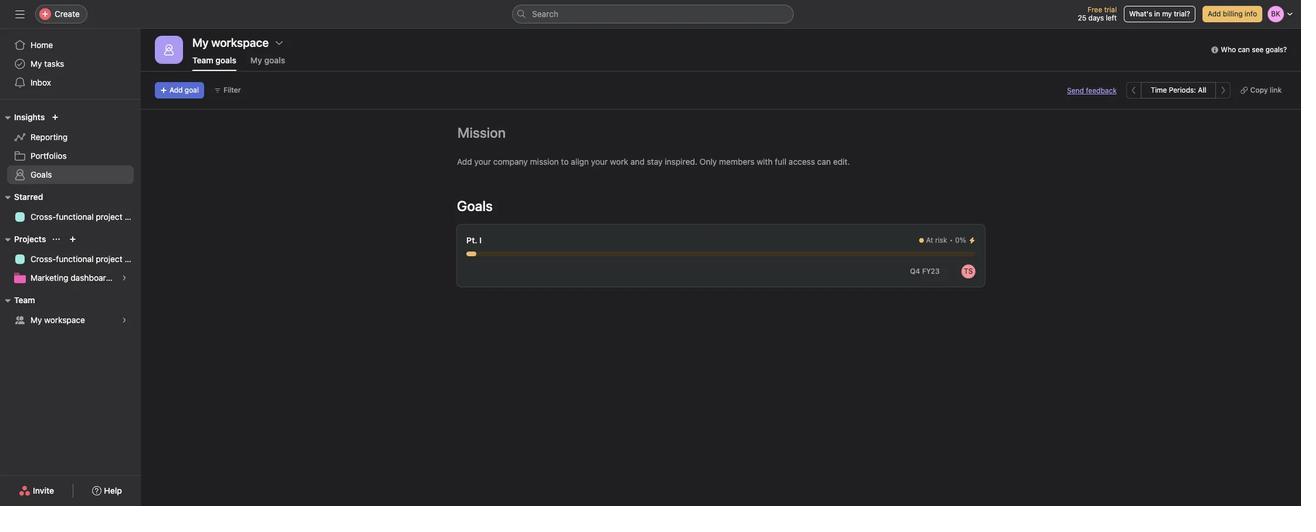 Task type: vqa. For each thing, say whether or not it's contained in the screenshot.
project in the 'Starred' 'element'
yes



Task type: locate. For each thing, give the bounding box(es) containing it.
cross- down starred
[[31, 212, 56, 222]]

0 vertical spatial project
[[96, 212, 122, 222]]

my
[[1163, 9, 1172, 18]]

2 cross-functional project plan from the top
[[31, 254, 141, 264]]

1 project from the top
[[96, 212, 122, 222]]

search button
[[512, 5, 794, 23]]

goals for my goals
[[264, 55, 285, 65]]

my inside my workspace "link"
[[31, 315, 42, 325]]

add for add billing info
[[1208, 9, 1221, 18]]

Mission title text field
[[450, 119, 509, 146]]

free trial 25 days left
[[1078, 5, 1117, 22]]

invite button
[[11, 481, 62, 502]]

1 horizontal spatial team
[[192, 55, 213, 65]]

team inside dropdown button
[[14, 295, 35, 305]]

0 horizontal spatial goals
[[31, 170, 52, 180]]

cross-functional project plan link up new project or portfolio 'image'
[[7, 208, 141, 227]]

25
[[1078, 13, 1087, 22]]

trial?
[[1174, 9, 1191, 18]]

goals down portfolios
[[31, 170, 52, 180]]

0 vertical spatial add
[[1208, 9, 1221, 18]]

add inside button
[[1208, 9, 1221, 18]]

goals
[[31, 170, 52, 180], [457, 198, 493, 214]]

cross- inside 'projects' element
[[31, 254, 56, 264]]

your right the align
[[591, 157, 608, 167]]

reporting link
[[7, 128, 134, 147]]

2 cross- from the top
[[31, 254, 56, 264]]

mission
[[530, 157, 559, 167]]

periods:
[[1169, 86, 1196, 94]]

edit.
[[833, 157, 850, 167]]

1 cross- from the top
[[31, 212, 56, 222]]

1 horizontal spatial can
[[1238, 45, 1250, 54]]

0 vertical spatial team
[[192, 55, 213, 65]]

my inside my tasks link
[[31, 59, 42, 69]]

my
[[251, 55, 262, 65], [31, 59, 42, 69], [31, 315, 42, 325]]

functional up marketing dashboards
[[56, 254, 94, 264]]

global element
[[0, 29, 141, 99]]

my for my goals
[[251, 55, 262, 65]]

project
[[96, 212, 122, 222], [96, 254, 122, 264]]

cross-functional project plan up dashboards
[[31, 254, 141, 264]]

add inside button
[[170, 86, 183, 94]]

my goals
[[251, 55, 285, 65]]

1 vertical spatial functional
[[56, 254, 94, 264]]

0 vertical spatial can
[[1238, 45, 1250, 54]]

team for team goals
[[192, 55, 213, 65]]

team up the goal
[[192, 55, 213, 65]]

free
[[1088, 5, 1103, 14]]

cross-functional project plan link up marketing dashboards
[[7, 250, 141, 269]]

your left company
[[474, 157, 491, 167]]

• 0%
[[950, 236, 966, 245]]

portfolios
[[31, 151, 67, 161]]

team inside 'link'
[[192, 55, 213, 65]]

2 plan from the top
[[125, 254, 141, 264]]

portfolios link
[[7, 147, 134, 165]]

plan inside starred element
[[125, 212, 141, 222]]

marketing
[[31, 273, 68, 283]]

teams element
[[0, 290, 141, 332]]

goals up pt. i on the top of page
[[457, 198, 493, 214]]

q4
[[910, 267, 921, 276]]

ts button
[[962, 265, 976, 279]]

cross-functional project plan for the cross-functional project plan link within 'projects' element
[[31, 254, 141, 264]]

starred element
[[0, 187, 141, 229]]

trial
[[1105, 5, 1117, 14]]

team
[[192, 55, 213, 65], [14, 295, 35, 305]]

your
[[474, 157, 491, 167], [591, 157, 608, 167]]

my left tasks
[[31, 59, 42, 69]]

1 vertical spatial project
[[96, 254, 122, 264]]

marketing dashboards link
[[7, 269, 134, 288]]

plan inside 'projects' element
[[125, 254, 141, 264]]

0 vertical spatial goals
[[31, 170, 52, 180]]

0 horizontal spatial goals
[[216, 55, 236, 65]]

0 horizontal spatial can
[[818, 157, 831, 167]]

my inside my goals link
[[251, 55, 262, 65]]

add left billing
[[1208, 9, 1221, 18]]

cross-functional project plan up new project or portfolio 'image'
[[31, 212, 141, 222]]

goals inside 'link'
[[216, 55, 236, 65]]

who can see goals?
[[1221, 45, 1287, 54]]

goals down show options icon
[[264, 55, 285, 65]]

team button
[[0, 293, 35, 307]]

2 functional from the top
[[56, 254, 94, 264]]

project up see details, marketing dashboards icon
[[96, 254, 122, 264]]

0 vertical spatial cross-functional project plan link
[[7, 208, 141, 227]]

my down team dropdown button at the left bottom
[[31, 315, 42, 325]]

1 horizontal spatial goals
[[264, 55, 285, 65]]

2 vertical spatial add
[[457, 157, 472, 167]]

dashboards
[[71, 273, 115, 283]]

2 horizontal spatial add
[[1208, 9, 1221, 18]]

2 goals from the left
[[264, 55, 285, 65]]

home
[[31, 40, 53, 50]]

1 vertical spatial plan
[[125, 254, 141, 264]]

team down marketing
[[14, 295, 35, 305]]

goals down my workspace
[[216, 55, 236, 65]]

time periods: all button
[[1141, 82, 1217, 99]]

0 horizontal spatial add
[[170, 86, 183, 94]]

inbox link
[[7, 73, 134, 92]]

1 functional from the top
[[56, 212, 94, 222]]

0 vertical spatial plan
[[125, 212, 141, 222]]

can left edit.
[[818, 157, 831, 167]]

functional inside 'projects' element
[[56, 254, 94, 264]]

insights button
[[0, 110, 45, 124]]

1 plan from the top
[[125, 212, 141, 222]]

0 vertical spatial cross-functional project plan
[[31, 212, 141, 222]]

q4 fy23
[[910, 267, 940, 276]]

cross-functional project plan inside 'projects' element
[[31, 254, 141, 264]]

copy link button
[[1236, 82, 1287, 99]]

show options, current sort, top image
[[53, 236, 60, 243]]

add left the goal
[[170, 86, 183, 94]]

functional up new project or portfolio 'image'
[[56, 212, 94, 222]]

1 vertical spatial cross-functional project plan
[[31, 254, 141, 264]]

see
[[1252, 45, 1264, 54]]

my down my workspace
[[251, 55, 262, 65]]

plan for the cross-functional project plan link within the starred element
[[125, 212, 141, 222]]

company
[[493, 157, 528, 167]]

risk
[[936, 236, 948, 245]]

1 horizontal spatial goals
[[457, 198, 493, 214]]

1 cross-functional project plan from the top
[[31, 212, 141, 222]]

1 vertical spatial team
[[14, 295, 35, 305]]

0 vertical spatial functional
[[56, 212, 94, 222]]

project inside starred element
[[96, 212, 122, 222]]

cross- inside starred element
[[31, 212, 56, 222]]

project down "goals" link
[[96, 212, 122, 222]]

my goals link
[[251, 55, 285, 71]]

copy
[[1251, 86, 1268, 94]]

members
[[719, 157, 755, 167]]

can left "see"
[[1238, 45, 1250, 54]]

1 vertical spatial cross-
[[31, 254, 56, 264]]

1 vertical spatial add
[[170, 86, 183, 94]]

goals
[[216, 55, 236, 65], [264, 55, 285, 65]]

team goals
[[192, 55, 236, 65]]

my for my tasks
[[31, 59, 42, 69]]

1 goals from the left
[[216, 55, 236, 65]]

cross-functional project plan link inside 'projects' element
[[7, 250, 141, 269]]

add down mission title text field
[[457, 157, 472, 167]]

time
[[1151, 86, 1167, 94]]

send feedback link
[[1067, 85, 1117, 96]]

projects
[[14, 234, 46, 244]]

2 cross-functional project plan link from the top
[[7, 250, 141, 269]]

workspace
[[44, 315, 85, 325]]

1 horizontal spatial add
[[457, 157, 472, 167]]

goals for team goals
[[216, 55, 236, 65]]

cross-functional project plan link
[[7, 208, 141, 227], [7, 250, 141, 269]]

what's in my trial?
[[1130, 9, 1191, 18]]

goals inside insights element
[[31, 170, 52, 180]]

1 vertical spatial cross-functional project plan link
[[7, 250, 141, 269]]

cross- up marketing
[[31, 254, 56, 264]]

see details, marketing dashboards image
[[121, 275, 128, 282]]

can
[[1238, 45, 1250, 54], [818, 157, 831, 167]]

0 horizontal spatial team
[[14, 295, 35, 305]]

invite
[[33, 486, 54, 496]]

days
[[1089, 13, 1104, 22]]

starred
[[14, 192, 43, 202]]

0 horizontal spatial your
[[474, 157, 491, 167]]

cross-functional project plan inside starred element
[[31, 212, 141, 222]]

my workspace
[[31, 315, 85, 325]]

filter button
[[209, 82, 246, 99]]

2 project from the top
[[96, 254, 122, 264]]

functional
[[56, 212, 94, 222], [56, 254, 94, 264]]

info
[[1245, 9, 1258, 18]]

0 vertical spatial cross-
[[31, 212, 56, 222]]

1 vertical spatial goals
[[457, 198, 493, 214]]

my workspace
[[192, 36, 269, 49]]

2 your from the left
[[591, 157, 608, 167]]

see details, my workspace image
[[121, 317, 128, 324]]

team for team
[[14, 295, 35, 305]]

cross-functional project plan
[[31, 212, 141, 222], [31, 254, 141, 264]]

home link
[[7, 36, 134, 55]]

cross-functional project plan link inside starred element
[[7, 208, 141, 227]]

1 cross-functional project plan link from the top
[[7, 208, 141, 227]]

1 horizontal spatial your
[[591, 157, 608, 167]]

cross-
[[31, 212, 56, 222], [31, 254, 56, 264]]



Task type: describe. For each thing, give the bounding box(es) containing it.
projects element
[[0, 229, 141, 290]]

add goal
[[170, 86, 199, 94]]

insights element
[[0, 107, 141, 187]]

left
[[1106, 13, 1117, 22]]

time periods: all
[[1151, 86, 1207, 94]]

fy23
[[922, 267, 940, 276]]

my tasks link
[[7, 55, 134, 73]]

goal
[[185, 86, 199, 94]]

i
[[480, 235, 482, 245]]

cross-functional project plan for the cross-functional project plan link within the starred element
[[31, 212, 141, 222]]

cross- for the cross-functional project plan link within the starred element
[[31, 212, 56, 222]]

link
[[1270, 86, 1282, 94]]

add goal button
[[155, 82, 204, 99]]

help button
[[85, 481, 130, 502]]

functional inside starred element
[[56, 212, 94, 222]]

only
[[700, 157, 717, 167]]

what's
[[1130, 9, 1153, 18]]

send
[[1067, 86, 1084, 95]]

create button
[[35, 5, 87, 23]]

access
[[789, 157, 815, 167]]

what's in my trial? button
[[1124, 6, 1196, 22]]

feedback
[[1086, 86, 1117, 95]]

inbox
[[31, 77, 51, 87]]

with
[[757, 157, 773, 167]]

send feedback
[[1067, 86, 1117, 95]]

at
[[927, 236, 934, 245]]

add your company mission to align your work and stay inspired. only members with full access can edit.
[[457, 157, 850, 167]]

show options image
[[275, 38, 284, 48]]

•
[[950, 236, 953, 245]]

reporting
[[31, 132, 68, 142]]

1 vertical spatial can
[[818, 157, 831, 167]]

team goals link
[[192, 55, 236, 71]]

who
[[1221, 45, 1236, 54]]

help
[[104, 486, 122, 496]]

pt.
[[467, 235, 478, 245]]

my tasks
[[31, 59, 64, 69]]

1 your from the left
[[474, 157, 491, 167]]

ts
[[964, 267, 973, 276]]

add billing info button
[[1203, 6, 1263, 22]]

add for add your company mission to align your work and stay inspired. only members with full access can edit.
[[457, 157, 472, 167]]

copy link
[[1251, 86, 1282, 94]]

tasks
[[44, 59, 64, 69]]

in
[[1155, 9, 1161, 18]]

0%
[[956, 236, 966, 245]]

hide sidebar image
[[15, 9, 25, 19]]

q4 fy23 button
[[905, 263, 945, 280]]

new project or portfolio image
[[69, 236, 77, 243]]

projects button
[[0, 232, 46, 246]]

billing
[[1223, 9, 1243, 18]]

marketing dashboards
[[31, 273, 115, 283]]

align
[[571, 157, 589, 167]]

search
[[532, 9, 559, 19]]

filter
[[224, 86, 241, 94]]

add for add goal
[[170, 86, 183, 94]]

cross- for the cross-functional project plan link within 'projects' element
[[31, 254, 56, 264]]

my workspace link
[[7, 311, 134, 330]]

add billing info
[[1208, 9, 1258, 18]]

full
[[775, 157, 787, 167]]

starred button
[[0, 190, 43, 204]]

inspired.
[[665, 157, 698, 167]]

my for my workspace
[[31, 315, 42, 325]]

all
[[1198, 86, 1207, 94]]

goals?
[[1266, 45, 1287, 54]]

goals link
[[7, 165, 134, 184]]

plan for the cross-functional project plan link within 'projects' element
[[125, 254, 141, 264]]

and
[[631, 157, 645, 167]]

stay
[[647, 157, 663, 167]]

to
[[561, 157, 569, 167]]

new image
[[52, 114, 59, 121]]

at risk
[[927, 236, 948, 245]]

insights
[[14, 112, 45, 122]]

work
[[610, 157, 629, 167]]

search list box
[[512, 5, 794, 23]]



